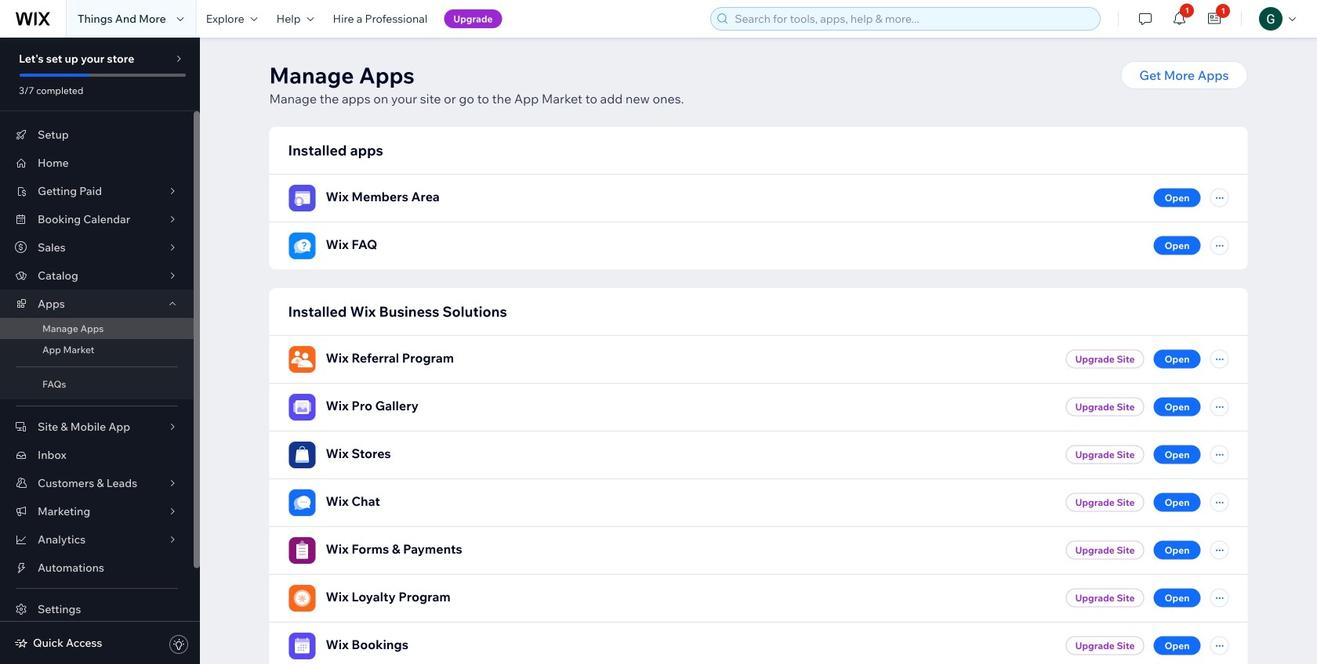 Task type: vqa. For each thing, say whether or not it's contained in the screenshot.
"notified"
no



Task type: describe. For each thing, give the bounding box(es) containing it.
sidebar element
[[0, 38, 200, 665]]

Search for tools, apps, help & more... field
[[730, 8, 1096, 30]]



